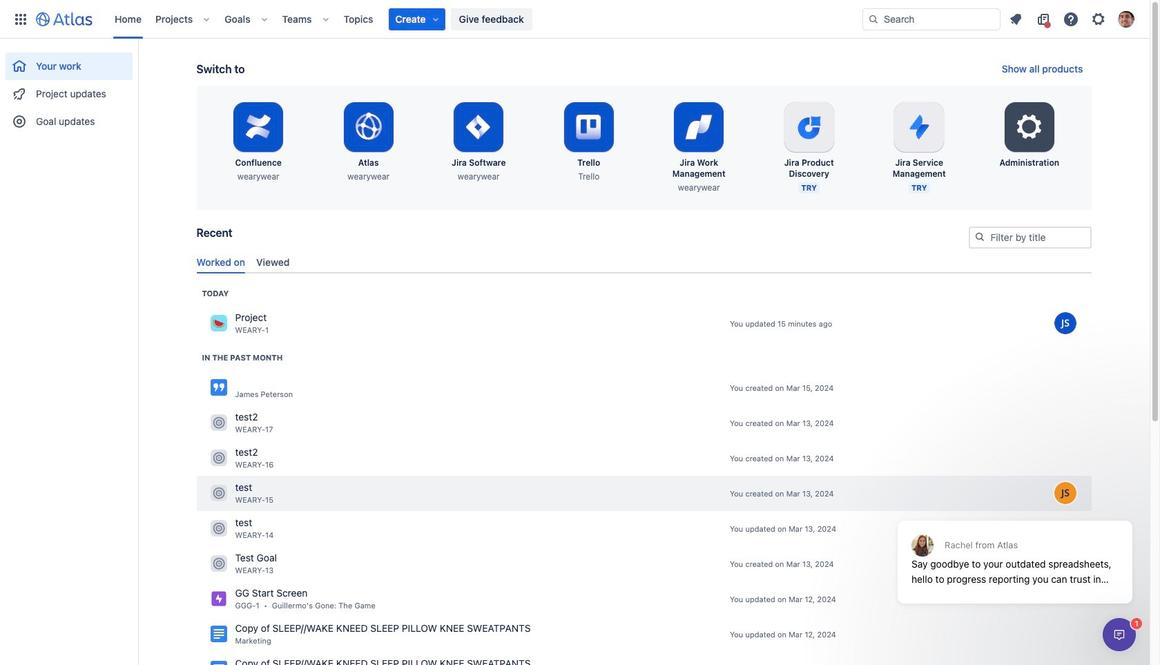 Task type: locate. For each thing, give the bounding box(es) containing it.
account image
[[1119, 11, 1135, 27]]

jira image
[[210, 591, 227, 608]]

1 heading from the top
[[202, 288, 229, 299]]

banner
[[0, 0, 1150, 39]]

1 vertical spatial confluence image
[[210, 626, 227, 643]]

search image
[[974, 231, 986, 243]]

2 vertical spatial townsquare image
[[210, 556, 227, 572]]

heading
[[202, 288, 229, 299], [202, 352, 283, 363]]

switch to... image
[[12, 11, 29, 27]]

2 vertical spatial townsquare image
[[210, 450, 227, 467]]

0 vertical spatial townsquare image
[[210, 315, 227, 332]]

2 townsquare image from the top
[[210, 415, 227, 431]]

dialog
[[891, 487, 1140, 614], [1103, 618, 1137, 652]]

0 vertical spatial heading
[[202, 288, 229, 299]]

1 vertical spatial townsquare image
[[210, 520, 227, 537]]

confluence image
[[210, 380, 227, 396], [210, 626, 227, 643]]

0 vertical spatial confluence image
[[210, 380, 227, 396]]

townsquare image
[[210, 485, 227, 502], [210, 520, 227, 537], [210, 556, 227, 572]]

Search field
[[863, 8, 1001, 30]]

settings image
[[1013, 111, 1047, 144]]

2 heading from the top
[[202, 352, 283, 363]]

0 vertical spatial townsquare image
[[210, 485, 227, 502]]

1 vertical spatial heading
[[202, 352, 283, 363]]

None search field
[[863, 8, 1001, 30]]

1 vertical spatial townsquare image
[[210, 415, 227, 431]]

2 confluence image from the top
[[210, 626, 227, 643]]

tab list
[[191, 251, 1097, 273]]

townsquare image
[[210, 315, 227, 332], [210, 415, 227, 431], [210, 450, 227, 467]]

1 vertical spatial dialog
[[1103, 618, 1137, 652]]

group
[[6, 39, 133, 140]]



Task type: vqa. For each thing, say whether or not it's contained in the screenshot.
the bottom the Settings icon
yes



Task type: describe. For each thing, give the bounding box(es) containing it.
confluence image
[[210, 661, 227, 665]]

0 vertical spatial dialog
[[891, 487, 1140, 614]]

notifications image
[[1008, 11, 1025, 27]]

3 townsquare image from the top
[[210, 450, 227, 467]]

1 townsquare image from the top
[[210, 485, 227, 502]]

Filter by title field
[[970, 228, 1091, 247]]

search image
[[868, 13, 879, 25]]

2 townsquare image from the top
[[210, 520, 227, 537]]

top element
[[8, 0, 863, 38]]

1 confluence image from the top
[[210, 380, 227, 396]]

3 townsquare image from the top
[[210, 556, 227, 572]]

1 townsquare image from the top
[[210, 315, 227, 332]]

help image
[[1063, 11, 1080, 27]]

settings image
[[1091, 11, 1107, 27]]



